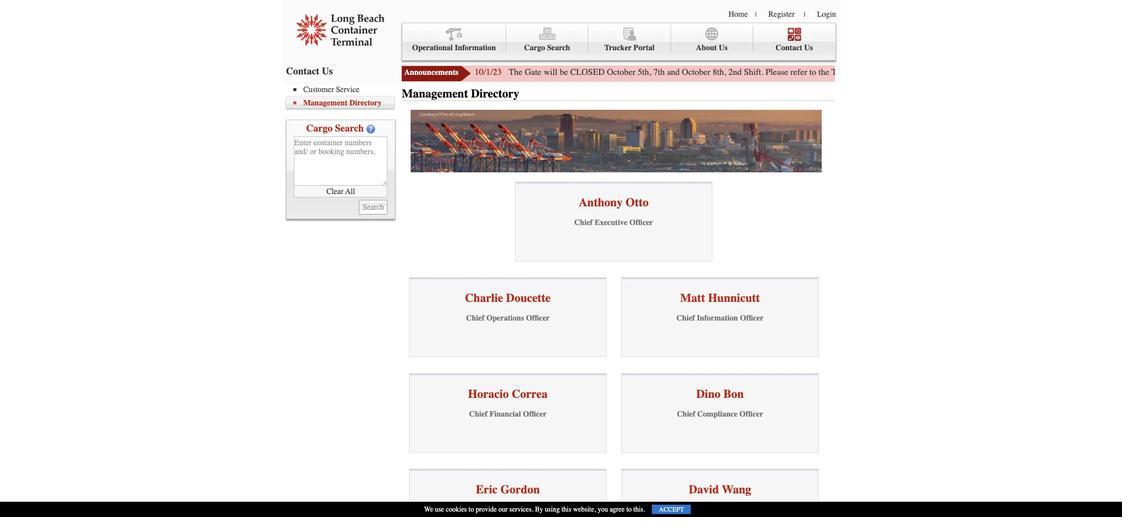 Task type: vqa. For each thing, say whether or not it's contained in the screenshot.
Have inside the fast you will get a message that you have exceeded the limit and must wait 10 minutes before making another appointment.  This
no



Task type: describe. For each thing, give the bounding box(es) containing it.
david
[[689, 483, 719, 497]]

portal
[[634, 43, 655, 52]]

management directory
[[402, 87, 519, 100]]

david wang
[[689, 483, 751, 497]]

trucker
[[604, 43, 632, 52]]

8th,
[[713, 66, 726, 77]]

Enter container numbers and/ or booking numbers.  text field
[[294, 136, 388, 186]]

vessel
[[706, 505, 726, 514]]

customer
[[303, 85, 334, 94]]

announcements
[[404, 68, 459, 77]]

10/1/23
[[475, 66, 502, 77]]

0 horizontal spatial to
[[469, 505, 474, 514]]

further
[[946, 66, 970, 77]]

about us link
[[671, 26, 753, 53]]

&
[[501, 505, 507, 514]]

2 for from the left
[[1015, 66, 1025, 77]]

login link
[[817, 10, 836, 19]]

page
[[914, 66, 931, 77]]

doucette
[[506, 291, 551, 305]]

website,
[[573, 505, 596, 514]]

director, for eric gordon
[[451, 505, 480, 514]]

eric gordon
[[476, 483, 540, 497]]

officer for horacio correa
[[523, 410, 547, 418]]

week.
[[1040, 66, 1061, 77]]

be
[[560, 66, 568, 77]]

chief for dino
[[677, 410, 695, 418]]

use
[[435, 505, 444, 514]]

trucker portal link
[[589, 26, 671, 53]]

director, vessel operations
[[675, 505, 766, 514]]

gate inside eric gordon option
[[509, 505, 525, 514]]

management directory link
[[294, 98, 394, 107]]

officer for charlie doucette
[[526, 314, 550, 323]]

2 october from the left
[[682, 66, 711, 77]]

web
[[898, 66, 912, 77]]

information for operational
[[455, 43, 496, 52]]

contact us link
[[753, 26, 836, 53]]

this
[[562, 505, 572, 514]]

we
[[424, 505, 433, 514]]

horacio
[[468, 387, 509, 401]]

by
[[535, 505, 543, 514]]

1 vertical spatial search
[[335, 123, 364, 134]]

5th,
[[638, 66, 651, 77]]

cargo search inside menu bar
[[524, 43, 570, 52]]

1 vertical spatial cargo
[[306, 123, 333, 134]]

horacio correa
[[468, 387, 548, 401]]

accept button
[[652, 505, 691, 514]]

gate right the truck
[[855, 66, 871, 77]]

operational information link
[[402, 26, 506, 53]]

service
[[336, 85, 360, 94]]

and
[[667, 66, 680, 77]]

2 horizontal spatial to
[[810, 66, 817, 77]]

shift.
[[744, 66, 764, 77]]

wang
[[722, 483, 751, 497]]

chief operations officer
[[466, 314, 550, 323]]

dino
[[696, 387, 721, 401]]

login
[[817, 10, 836, 19]]

cookies
[[446, 505, 467, 514]]

chief for charlie
[[466, 314, 485, 323]]

accept
[[659, 506, 684, 513]]

0 horizontal spatial contact
[[286, 65, 319, 77]]

1 vertical spatial contact us
[[286, 65, 333, 77]]

eric
[[476, 483, 498, 497]]

cargo inside menu bar
[[524, 43, 545, 52]]

anthony otto
[[579, 195, 649, 209]]

operations inside charlie doucette option
[[487, 314, 524, 323]]

this.
[[634, 505, 645, 514]]

chief for anthony
[[574, 218, 593, 227]]

chief financial officer
[[469, 410, 547, 418]]

home link
[[729, 10, 748, 19]]

refer
[[791, 66, 807, 77]]

contact us inside menu bar
[[776, 43, 813, 52]]

otto
[[626, 195, 649, 209]]

gordon
[[501, 483, 540, 497]]

horacio correa option
[[409, 373, 607, 453]]

1 | from the left
[[755, 10, 757, 19]]

list box containing charlie doucette
[[409, 277, 819, 517]]

matt
[[680, 291, 705, 305]]

information for chief
[[697, 314, 738, 323]]

the
[[509, 66, 523, 77]]

customer service management directory
[[303, 85, 382, 107]]

financial
[[490, 410, 521, 418]]

cargo search link
[[506, 26, 589, 53]]



Task type: locate. For each thing, give the bounding box(es) containing it.
1 horizontal spatial the
[[1027, 66, 1038, 77]]

10/1/23 the gate will be closed october 5th, 7th and october 8th, 2nd shift. please refer to the truck gate hours web page for further gate details for the week.
[[475, 66, 1061, 77]]

cargo
[[524, 43, 545, 52], [306, 123, 333, 134]]

information
[[455, 43, 496, 52], [697, 314, 738, 323]]

trucker portal
[[604, 43, 655, 52]]

correa
[[512, 387, 548, 401]]

home
[[729, 10, 748, 19]]

the
[[819, 66, 830, 77], [1027, 66, 1038, 77]]

management down announcements
[[402, 87, 468, 100]]

1 october from the left
[[607, 66, 636, 77]]

0 vertical spatial contact
[[776, 43, 802, 52]]

chief left "compliance"
[[677, 410, 695, 418]]

chief down charlie
[[466, 314, 485, 323]]

cargo down management directory link
[[306, 123, 333, 134]]

charlie
[[465, 291, 503, 305]]

1 horizontal spatial search
[[547, 43, 570, 52]]

7th
[[654, 66, 665, 77]]

contact us up "refer"
[[776, 43, 813, 52]]

october right the and
[[682, 66, 711, 77]]

chief down matt
[[677, 314, 695, 323]]

chief down horacio on the bottom left of page
[[469, 410, 488, 418]]

officer down correa at the left bottom of page
[[523, 410, 547, 418]]

clear
[[326, 187, 344, 196]]

1 horizontal spatial october
[[682, 66, 711, 77]]

operations inside eric gordon option
[[527, 505, 565, 514]]

officer for matt hunnicutt
[[740, 314, 764, 323]]

0 vertical spatial search
[[547, 43, 570, 52]]

to right cookies
[[469, 505, 474, 514]]

officer
[[630, 218, 653, 227], [526, 314, 550, 323], [740, 314, 764, 323], [523, 410, 547, 418], [740, 410, 763, 418]]

directory
[[471, 87, 519, 100], [350, 98, 382, 107]]

0 horizontal spatial management
[[303, 98, 348, 107]]

anthony
[[579, 195, 623, 209]]

gate
[[972, 66, 987, 77]]

0 horizontal spatial search
[[335, 123, 364, 134]]

cargo search down management directory link
[[306, 123, 364, 134]]

0 vertical spatial cargo search
[[524, 43, 570, 52]]

chief executive officer
[[574, 218, 653, 227]]

1 director, from the left
[[451, 505, 480, 514]]

1 horizontal spatial cargo search
[[524, 43, 570, 52]]

1 horizontal spatial information
[[697, 314, 738, 323]]

us up "refer"
[[804, 43, 813, 52]]

director,
[[451, 505, 480, 514], [675, 505, 704, 514]]

the left week.
[[1027, 66, 1038, 77]]

operational
[[412, 43, 453, 52]]

0 horizontal spatial the
[[819, 66, 830, 77]]

menu bar containing operational information
[[402, 23, 836, 61]]

2 director, from the left
[[675, 505, 704, 514]]

october
[[607, 66, 636, 77], [682, 66, 711, 77]]

us up customer
[[322, 65, 333, 77]]

us for contact us link
[[804, 43, 813, 52]]

2 | from the left
[[804, 10, 806, 19]]

1 horizontal spatial contact
[[776, 43, 802, 52]]

operations inside david wang 'option'
[[728, 505, 766, 514]]

officer inside dino bon option
[[740, 410, 763, 418]]

for right page
[[933, 66, 944, 77]]

contact us
[[776, 43, 813, 52], [286, 65, 333, 77]]

matt hunnicutt
[[680, 291, 760, 305]]

charlie doucette option
[[409, 277, 607, 357]]

1 horizontal spatial directory
[[471, 87, 519, 100]]

1 horizontal spatial for
[[1015, 66, 1025, 77]]

director, inside david wang 'option'
[[675, 505, 704, 514]]

0 horizontal spatial us
[[322, 65, 333, 77]]

director, left yard
[[451, 505, 480, 514]]

2 the from the left
[[1027, 66, 1038, 77]]

1 horizontal spatial contact us
[[776, 43, 813, 52]]

1 horizontal spatial us
[[719, 43, 728, 52]]

management down customer
[[303, 98, 348, 107]]

contact inside contact us link
[[776, 43, 802, 52]]

management
[[402, 87, 468, 100], [303, 98, 348, 107]]

hours
[[874, 66, 895, 77]]

executive
[[595, 218, 628, 227]]

0 horizontal spatial cargo
[[306, 123, 333, 134]]

search up 'be'
[[547, 43, 570, 52]]

operational information
[[412, 43, 496, 52]]

2 horizontal spatial us
[[804, 43, 813, 52]]

gate right &
[[509, 505, 525, 514]]

chief down anthony on the top right of page
[[574, 218, 593, 227]]

officer inside "horacio correa" option
[[523, 410, 547, 418]]

dino bon
[[696, 387, 744, 401]]

officer inside charlie doucette option
[[526, 314, 550, 323]]

1 horizontal spatial operations
[[527, 505, 565, 514]]

our
[[499, 505, 508, 514]]

cargo up will
[[524, 43, 545, 52]]

please
[[766, 66, 788, 77]]

about us
[[696, 43, 728, 52]]

2nd
[[729, 66, 742, 77]]

closed
[[570, 66, 605, 77]]

chief for horacio
[[469, 410, 488, 418]]

contact up customer
[[286, 65, 319, 77]]

david wang option
[[621, 469, 819, 517]]

eric gordon option
[[409, 469, 607, 517]]

| left 'login'
[[804, 10, 806, 19]]

for
[[933, 66, 944, 77], [1015, 66, 1025, 77]]

None submit
[[359, 200, 388, 215]]

0 horizontal spatial directory
[[350, 98, 382, 107]]

cargo search
[[524, 43, 570, 52], [306, 123, 364, 134]]

contact up "refer"
[[776, 43, 802, 52]]

information down matt hunnicutt
[[697, 314, 738, 323]]

provide
[[476, 505, 497, 514]]

chief inside "horacio correa" option
[[469, 410, 488, 418]]

officer down bon on the bottom right of page
[[740, 410, 763, 418]]

to
[[810, 66, 817, 77], [469, 505, 474, 514], [626, 505, 632, 514]]

1 for from the left
[[933, 66, 944, 77]]

to left this.
[[626, 505, 632, 514]]

1 horizontal spatial cargo
[[524, 43, 545, 52]]

bon
[[724, 387, 744, 401]]

0 horizontal spatial contact us
[[286, 65, 333, 77]]

directory down service
[[350, 98, 382, 107]]

officer down doucette
[[526, 314, 550, 323]]

search
[[547, 43, 570, 52], [335, 123, 364, 134]]

1 vertical spatial contact
[[286, 65, 319, 77]]

information inside matt hunnicutt option
[[697, 314, 738, 323]]

officer for dino bon
[[740, 410, 763, 418]]

to right "refer"
[[810, 66, 817, 77]]

search inside cargo search link
[[547, 43, 570, 52]]

0 vertical spatial cargo
[[524, 43, 545, 52]]

about
[[696, 43, 717, 52]]

all
[[345, 187, 355, 196]]

for right details
[[1015, 66, 1025, 77]]

0 horizontal spatial information
[[455, 43, 496, 52]]

you
[[598, 505, 608, 514]]

using
[[545, 505, 560, 514]]

director, yard & gate operations
[[451, 505, 565, 514]]

contact
[[776, 43, 802, 52], [286, 65, 319, 77]]

us for the about us link
[[719, 43, 728, 52]]

search down management directory link
[[335, 123, 364, 134]]

1 vertical spatial information
[[697, 314, 738, 323]]

details
[[989, 66, 1012, 77]]

hunnicutt
[[708, 291, 760, 305]]

|
[[755, 10, 757, 19], [804, 10, 806, 19]]

1 horizontal spatial director,
[[675, 505, 704, 514]]

us right about
[[719, 43, 728, 52]]

1 horizontal spatial menu bar
[[402, 23, 836, 61]]

will
[[544, 66, 558, 77]]

officer down otto
[[630, 218, 653, 227]]

chief for matt
[[677, 314, 695, 323]]

we use cookies to provide our services. by using this website, you agree to this.
[[424, 505, 645, 514]]

dino bon option
[[621, 373, 819, 453]]

register link
[[769, 10, 795, 19]]

chief
[[574, 218, 593, 227], [466, 314, 485, 323], [677, 314, 695, 323], [469, 410, 488, 418], [677, 410, 695, 418]]

clear all
[[326, 187, 355, 196]]

chief information officer
[[677, 314, 764, 323]]

0 vertical spatial information
[[455, 43, 496, 52]]

matt hunnicutt option
[[621, 277, 819, 357]]

list box
[[409, 277, 819, 517]]

cargo search up will
[[524, 43, 570, 52]]

director, inside eric gordon option
[[451, 505, 480, 514]]

operations
[[487, 314, 524, 323], [527, 505, 565, 514], [728, 505, 766, 514]]

1 horizontal spatial |
[[804, 10, 806, 19]]

0 horizontal spatial operations
[[487, 314, 524, 323]]

services.
[[509, 505, 533, 514]]

chief inside matt hunnicutt option
[[677, 314, 695, 323]]

truck
[[832, 66, 852, 77]]

director, down david
[[675, 505, 704, 514]]

management inside customer service management directory
[[303, 98, 348, 107]]

2 horizontal spatial operations
[[728, 505, 766, 514]]

customer service link
[[294, 85, 394, 94]]

yard
[[482, 505, 499, 514]]

agree
[[610, 505, 625, 514]]

contact us up customer
[[286, 65, 333, 77]]

register
[[769, 10, 795, 19]]

directory inside customer service management directory
[[350, 98, 382, 107]]

0 horizontal spatial october
[[607, 66, 636, 77]]

0 horizontal spatial cargo search
[[306, 123, 364, 134]]

clear all button
[[294, 186, 388, 197]]

charlie doucette
[[465, 291, 551, 305]]

0 vertical spatial menu bar
[[402, 23, 836, 61]]

0 horizontal spatial menu bar
[[286, 84, 399, 110]]

1 vertical spatial menu bar
[[286, 84, 399, 110]]

chief inside dino bon option
[[677, 410, 695, 418]]

directory down the 10/1/23
[[471, 87, 519, 100]]

information up the 10/1/23
[[455, 43, 496, 52]]

october left 5th,
[[607, 66, 636, 77]]

officer for anthony otto
[[630, 218, 653, 227]]

0 horizontal spatial |
[[755, 10, 757, 19]]

| right home 'link'
[[755, 10, 757, 19]]

officer inside matt hunnicutt option
[[740, 314, 764, 323]]

1 vertical spatial cargo search
[[306, 123, 364, 134]]

menu bar containing customer service
[[286, 84, 399, 110]]

0 vertical spatial contact us
[[776, 43, 813, 52]]

the left the truck
[[819, 66, 830, 77]]

director, for david wang
[[675, 505, 704, 514]]

compliance
[[697, 410, 738, 418]]

gate right the
[[525, 66, 542, 77]]

1 the from the left
[[819, 66, 830, 77]]

gate
[[525, 66, 542, 77], [855, 66, 871, 77], [509, 505, 525, 514]]

chief compliance officer
[[677, 410, 763, 418]]

menu bar
[[402, 23, 836, 61], [286, 84, 399, 110]]

1 horizontal spatial to
[[626, 505, 632, 514]]

officer down "hunnicutt"
[[740, 314, 764, 323]]

1 horizontal spatial management
[[402, 87, 468, 100]]

chief inside charlie doucette option
[[466, 314, 485, 323]]

0 horizontal spatial director,
[[451, 505, 480, 514]]

0 horizontal spatial for
[[933, 66, 944, 77]]



